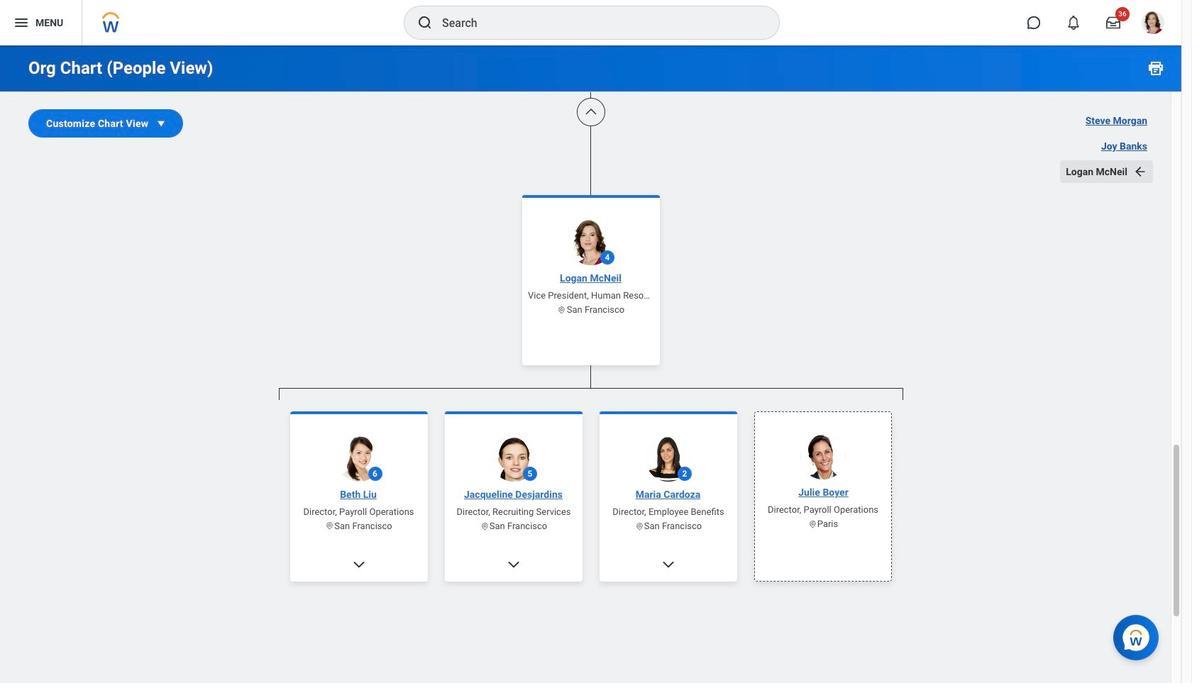 Task type: vqa. For each thing, say whether or not it's contained in the screenshot.
"More" to the right
no



Task type: describe. For each thing, give the bounding box(es) containing it.
0 horizontal spatial location image
[[325, 522, 335, 531]]

1 horizontal spatial location image
[[808, 520, 817, 529]]

chevron up image
[[584, 105, 598, 119]]

caret down image
[[154, 116, 168, 131]]

1 horizontal spatial location image
[[558, 305, 567, 315]]

0 horizontal spatial location image
[[480, 522, 489, 531]]

inbox large image
[[1107, 16, 1121, 30]]

notifications large image
[[1067, 16, 1081, 30]]

2 horizontal spatial location image
[[635, 522, 644, 531]]

profile logan mcneil image
[[1143, 11, 1165, 37]]

justify image
[[13, 14, 30, 31]]

search image
[[417, 14, 434, 31]]



Task type: locate. For each thing, give the bounding box(es) containing it.
arrow left image
[[1134, 165, 1148, 179]]

location image
[[808, 520, 817, 529], [480, 522, 489, 531]]

location image
[[558, 305, 567, 315], [325, 522, 335, 531], [635, 522, 644, 531]]

0 horizontal spatial chevron down image
[[507, 558, 521, 572]]

Search Workday  search field
[[442, 7, 751, 38]]

1 horizontal spatial chevron down image
[[661, 558, 676, 572]]

chevron down image
[[507, 558, 521, 572], [661, 558, 676, 572]]

chevron down image for the leftmost location icon
[[507, 558, 521, 572]]

1 chevron down image from the left
[[507, 558, 521, 572]]

print org chart image
[[1148, 60, 1165, 77]]

logan mcneil, logan mcneil, 4 direct reports element
[[279, 400, 904, 684]]

2 chevron down image from the left
[[661, 558, 676, 572]]

chevron down image
[[352, 558, 366, 572]]

main content
[[0, 0, 1182, 684]]

chevron down image for rightmost location image
[[661, 558, 676, 572]]



